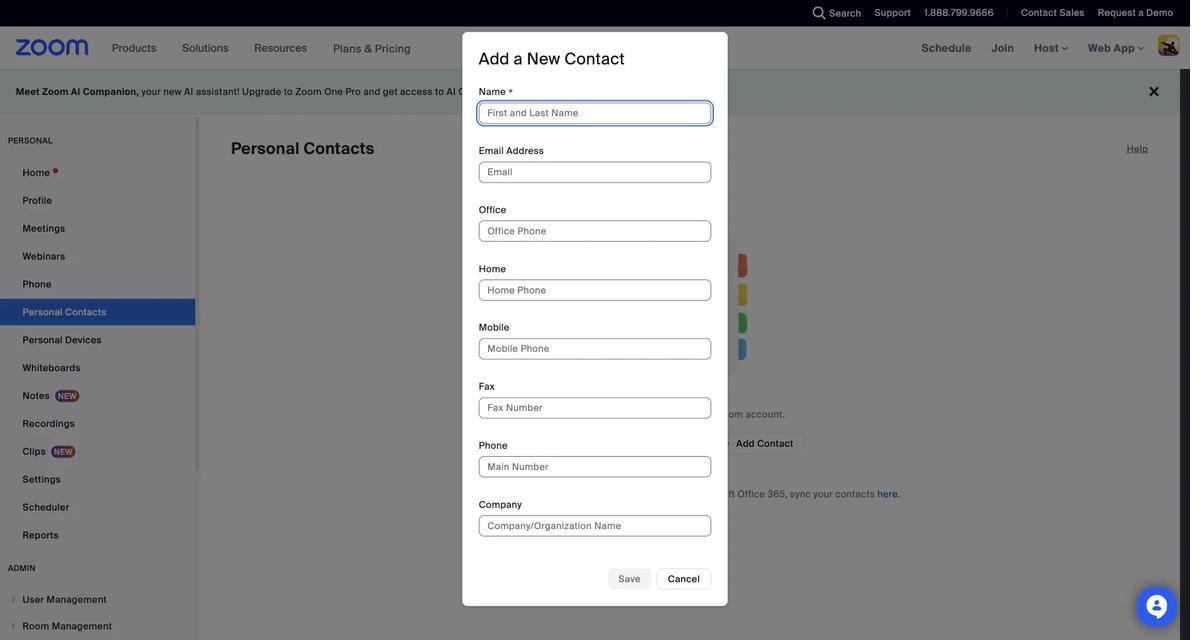 Task type: locate. For each thing, give the bounding box(es) containing it.
added
[[652, 408, 681, 420]]

add image
[[722, 438, 731, 450]]

email address
[[479, 145, 544, 157]]

request
[[1098, 7, 1136, 19]]

1 vertical spatial a
[[514, 49, 523, 70]]

1 vertical spatial add
[[736, 437, 755, 450]]

notes
[[23, 389, 50, 402]]

a left demo
[[1138, 7, 1144, 19]]

add inside add a new contact dialog
[[479, 49, 510, 70]]

1 horizontal spatial microsoft
[[692, 488, 735, 500]]

1 horizontal spatial phone
[[479, 439, 508, 452]]

add inside "add contact" button
[[736, 437, 755, 450]]

1 vertical spatial office
[[738, 488, 765, 500]]

name
[[479, 86, 506, 98]]

here link
[[877, 488, 898, 500]]

ai
[[71, 86, 80, 98], [184, 86, 193, 98], [447, 86, 456, 98]]

save
[[618, 573, 641, 585]]

for
[[479, 488, 494, 500]]

0 horizontal spatial upgrade
[[242, 86, 281, 98]]

0 horizontal spatial office
[[479, 204, 506, 216]]

your right added
[[695, 408, 714, 420]]

0 horizontal spatial personal
[[23, 334, 63, 346]]

company
[[479, 498, 522, 511]]

ai left companion
[[447, 86, 456, 98]]

0 horizontal spatial phone
[[23, 278, 52, 290]]

0 horizontal spatial and
[[363, 86, 380, 98]]

0 horizontal spatial add
[[479, 49, 510, 70]]

1.888.799.9666
[[924, 7, 994, 19]]

1 horizontal spatial add
[[736, 437, 755, 450]]

plans & pricing link
[[333, 41, 411, 55], [333, 41, 411, 55]]

0 vertical spatial and
[[363, 86, 380, 98]]

2 horizontal spatial your
[[813, 488, 833, 500]]

add a new contact
[[479, 49, 625, 70]]

0 horizontal spatial home
[[23, 166, 50, 179]]

meet zoom ai companion, your new ai assistant! upgrade to zoom one pro and get access to ai companion at no additional cost. upgrade today
[[16, 86, 679, 98]]

add up name
[[479, 49, 510, 70]]

a left new
[[514, 49, 523, 70]]

add
[[479, 49, 510, 70], [736, 437, 755, 450]]

ai right new
[[184, 86, 193, 98]]

0 vertical spatial contacts
[[610, 408, 650, 420]]

1 vertical spatial personal
[[23, 334, 63, 346]]

1 horizontal spatial personal
[[231, 138, 300, 159]]

calendar,
[[532, 488, 575, 500]]

2 horizontal spatial zoom
[[717, 408, 743, 420]]

.
[[898, 488, 900, 500]]

your
[[141, 86, 161, 98], [695, 408, 714, 420], [813, 488, 833, 500]]

fax
[[479, 380, 495, 393]]

1 horizontal spatial contact
[[757, 437, 793, 450]]

zoom up 'add' icon
[[717, 408, 743, 420]]

zoom left one
[[295, 86, 322, 98]]

contact left sales
[[1021, 7, 1057, 19]]

0 vertical spatial contact
[[1021, 7, 1057, 19]]

mobile
[[479, 322, 510, 334]]

profile link
[[0, 187, 195, 214]]

0 vertical spatial your
[[141, 86, 161, 98]]

devices
[[65, 334, 102, 346]]

0 horizontal spatial microsoft
[[577, 488, 620, 500]]

join link
[[982, 27, 1024, 69]]

microsoft down 'phone' text field
[[577, 488, 620, 500]]

2 horizontal spatial contact
[[1021, 7, 1057, 19]]

pro
[[346, 86, 361, 98]]

request a demo
[[1098, 7, 1173, 19]]

pricing
[[375, 41, 411, 55]]

to right added
[[683, 408, 692, 420]]

1 ai from the left
[[71, 86, 80, 98]]

1 horizontal spatial your
[[695, 408, 714, 420]]

contact sales link
[[1011, 0, 1088, 27], [1021, 7, 1085, 19]]

meetings link
[[0, 215, 195, 242]]

add a new contact dialog
[[462, 32, 728, 606]]

upgrade today link
[[611, 86, 679, 98]]

1 upgrade from the left
[[242, 86, 281, 98]]

1 horizontal spatial office
[[738, 488, 765, 500]]

whiteboards
[[23, 362, 80, 374]]

0 vertical spatial personal
[[231, 138, 300, 159]]

contact sales link up join
[[1011, 0, 1088, 27]]

your right sync
[[813, 488, 833, 500]]

office down email at top left
[[479, 204, 506, 216]]

home
[[23, 166, 50, 179], [479, 263, 506, 275]]

home up the mobile
[[479, 263, 506, 275]]

1 horizontal spatial ai
[[184, 86, 193, 98]]

contact down account.
[[757, 437, 793, 450]]

request a demo link
[[1088, 0, 1190, 27], [1098, 7, 1173, 19]]

3 ai from the left
[[447, 86, 456, 98]]

contacts left here link
[[835, 488, 875, 500]]

a
[[1138, 7, 1144, 19], [514, 49, 523, 70]]

1 horizontal spatial contacts
[[835, 488, 875, 500]]

1 vertical spatial home
[[479, 263, 506, 275]]

zoom
[[42, 86, 69, 98], [295, 86, 322, 98], [717, 408, 743, 420]]

0 horizontal spatial zoom
[[42, 86, 69, 98]]

schedule link
[[912, 27, 982, 69]]

1 horizontal spatial a
[[1138, 7, 1144, 19]]

microsoft
[[577, 488, 620, 500], [692, 488, 735, 500]]

your left new
[[141, 86, 161, 98]]

1 vertical spatial phone
[[479, 439, 508, 452]]

0 horizontal spatial a
[[514, 49, 523, 70]]

name *
[[479, 86, 513, 101]]

phone up for
[[479, 439, 508, 452]]

to right access
[[435, 86, 444, 98]]

2 vertical spatial contact
[[757, 437, 793, 450]]

to
[[284, 86, 293, 98], [435, 86, 444, 98], [683, 408, 692, 420]]

2 vertical spatial your
[[813, 488, 833, 500]]

help link
[[1127, 138, 1148, 159]]

banner containing schedule
[[0, 27, 1190, 70]]

personal devices link
[[0, 327, 195, 353]]

contacts right 'no'
[[610, 408, 650, 420]]

0 vertical spatial phone
[[23, 278, 52, 290]]

scheduler link
[[0, 494, 195, 521]]

and right exchange,
[[672, 488, 689, 500]]

2 ai from the left
[[184, 86, 193, 98]]

add right 'add' icon
[[736, 437, 755, 450]]

0 vertical spatial home
[[23, 166, 50, 179]]

1.888.799.9666 button
[[914, 0, 997, 27], [924, 7, 994, 19]]

0 horizontal spatial contacts
[[610, 408, 650, 420]]

contact
[[1021, 7, 1057, 19], [564, 49, 625, 70], [757, 437, 793, 450]]

2 microsoft from the left
[[692, 488, 735, 500]]

contacts
[[610, 408, 650, 420], [835, 488, 875, 500]]

exchange,
[[623, 488, 670, 500]]

1 vertical spatial your
[[695, 408, 714, 420]]

0 horizontal spatial your
[[141, 86, 161, 98]]

and left 'get'
[[363, 86, 380, 98]]

new
[[527, 49, 560, 70]]

at
[[513, 86, 522, 98]]

admin menu menu
[[0, 587, 195, 640]]

&
[[364, 41, 372, 55]]

upgrade right cost.
[[611, 86, 651, 98]]

0 vertical spatial add
[[479, 49, 510, 70]]

office left 365,
[[738, 488, 765, 500]]

0 horizontal spatial contact
[[564, 49, 625, 70]]

1 vertical spatial and
[[672, 488, 689, 500]]

personal inside menu
[[23, 334, 63, 346]]

1 horizontal spatial upgrade
[[611, 86, 651, 98]]

banner
[[0, 27, 1190, 70]]

ai left companion,
[[71, 86, 80, 98]]

home up profile
[[23, 166, 50, 179]]

1 horizontal spatial home
[[479, 263, 506, 275]]

zoom right meet
[[42, 86, 69, 98]]

1 horizontal spatial and
[[672, 488, 689, 500]]

and
[[363, 86, 380, 98], [672, 488, 689, 500]]

2 horizontal spatial ai
[[447, 86, 456, 98]]

phone link
[[0, 271, 195, 298]]

your for to
[[695, 408, 714, 420]]

contact up cost.
[[564, 49, 625, 70]]

home inside personal menu menu
[[23, 166, 50, 179]]

upgrade down product information navigation
[[242, 86, 281, 98]]

1 horizontal spatial to
[[435, 86, 444, 98]]

and inside meet zoom ai companion, footer
[[363, 86, 380, 98]]

whiteboards link
[[0, 355, 195, 381]]

your for companion,
[[141, 86, 161, 98]]

0 vertical spatial a
[[1138, 7, 1144, 19]]

home inside add a new contact dialog
[[479, 263, 506, 275]]

office
[[479, 204, 506, 216], [738, 488, 765, 500]]

your inside meet zoom ai companion, footer
[[141, 86, 161, 98]]

support link
[[865, 0, 914, 27], [875, 7, 911, 19]]

a inside add a new contact dialog
[[514, 49, 523, 70]]

microsoft down 'add' icon
[[692, 488, 735, 500]]

personal
[[8, 135, 53, 146]]

support
[[875, 7, 911, 19]]

phone down webinars
[[23, 278, 52, 290]]

0 horizontal spatial ai
[[71, 86, 80, 98]]

phone
[[23, 278, 52, 290], [479, 439, 508, 452]]

to left one
[[284, 86, 293, 98]]

1 vertical spatial contact
[[564, 49, 625, 70]]

one
[[324, 86, 343, 98]]

0 vertical spatial office
[[479, 204, 506, 216]]

personal
[[231, 138, 300, 159], [23, 334, 63, 346]]



Task type: describe. For each thing, give the bounding box(es) containing it.
new
[[163, 86, 182, 98]]

demo
[[1146, 7, 1173, 19]]

personal for personal contacts
[[231, 138, 300, 159]]

meet
[[16, 86, 40, 98]]

admin
[[8, 563, 36, 573]]

2 upgrade from the left
[[611, 86, 651, 98]]

access
[[400, 86, 433, 98]]

join
[[992, 41, 1014, 55]]

google
[[496, 488, 529, 500]]

office inside add a new contact dialog
[[479, 204, 506, 216]]

1 microsoft from the left
[[577, 488, 620, 500]]

add contact
[[736, 437, 793, 450]]

settings
[[23, 473, 61, 485]]

settings link
[[0, 466, 195, 493]]

*
[[509, 86, 513, 101]]

today
[[653, 86, 679, 98]]

1 vertical spatial contacts
[[835, 488, 875, 500]]

contact sales link up meetings navigation
[[1021, 7, 1085, 19]]

cancel
[[668, 573, 700, 585]]

Phone text field
[[479, 456, 711, 478]]

recordings
[[23, 417, 75, 430]]

recordings link
[[0, 410, 195, 437]]

email
[[479, 145, 504, 157]]

Home text field
[[479, 280, 711, 301]]

clips link
[[0, 438, 195, 465]]

webinars
[[23, 250, 65, 262]]

webinars link
[[0, 243, 195, 270]]

reports
[[23, 529, 59, 541]]

clips
[[23, 445, 46, 458]]

2 horizontal spatial to
[[683, 408, 692, 420]]

add contact button
[[710, 433, 805, 454]]

Company text field
[[479, 515, 711, 536]]

additional
[[538, 86, 583, 98]]

personal devices
[[23, 334, 102, 346]]

contact inside button
[[757, 437, 793, 450]]

personal for personal devices
[[23, 334, 63, 346]]

product information navigation
[[102, 27, 421, 70]]

a for request
[[1138, 7, 1144, 19]]

meetings navigation
[[912, 27, 1190, 70]]

no
[[525, 86, 536, 98]]

phone inside add a new contact dialog
[[479, 439, 508, 452]]

zoom logo image
[[16, 39, 89, 56]]

no
[[594, 408, 607, 420]]

plans & pricing
[[333, 41, 411, 55]]

cancel button
[[657, 568, 711, 590]]

no contacts added to your zoom account.
[[594, 408, 785, 420]]

scheduler
[[23, 501, 69, 513]]

cost.
[[586, 86, 608, 98]]

Mobile text field
[[479, 338, 711, 360]]

personal menu menu
[[0, 159, 195, 550]]

schedule
[[922, 41, 972, 55]]

Office Phone text field
[[479, 221, 711, 242]]

get
[[383, 86, 398, 98]]

First and Last Name text field
[[479, 103, 711, 124]]

contact inside dialog
[[564, 49, 625, 70]]

add for add contact
[[736, 437, 755, 450]]

reports link
[[0, 522, 195, 549]]

365,
[[768, 488, 788, 500]]

account.
[[746, 408, 785, 420]]

home link
[[0, 159, 195, 186]]

Fax text field
[[479, 397, 711, 419]]

1 horizontal spatial zoom
[[295, 86, 322, 98]]

sales
[[1060, 7, 1085, 19]]

companion
[[458, 86, 511, 98]]

personal contacts
[[231, 138, 374, 159]]

notes link
[[0, 383, 195, 409]]

address
[[506, 145, 544, 157]]

contact sales
[[1021, 7, 1085, 19]]

meet zoom ai companion, footer
[[0, 69, 1180, 115]]

contacts
[[303, 138, 374, 159]]

meetings
[[23, 222, 65, 234]]

profile
[[23, 194, 52, 207]]

here
[[877, 488, 898, 500]]

sync
[[790, 488, 811, 500]]

0 horizontal spatial to
[[284, 86, 293, 98]]

companion,
[[83, 86, 139, 98]]

for google calendar, microsoft exchange, and microsoft office 365, sync your contacts here .
[[479, 488, 900, 500]]

add for add a new contact
[[479, 49, 510, 70]]

Email Address text field
[[479, 162, 711, 183]]

a for add
[[514, 49, 523, 70]]

assistant!
[[196, 86, 240, 98]]

save button
[[608, 568, 651, 590]]

phone inside personal menu menu
[[23, 278, 52, 290]]

help
[[1127, 142, 1148, 155]]

plans
[[333, 41, 362, 55]]



Task type: vqa. For each thing, say whether or not it's contained in the screenshot.
Personal to the bottom
yes



